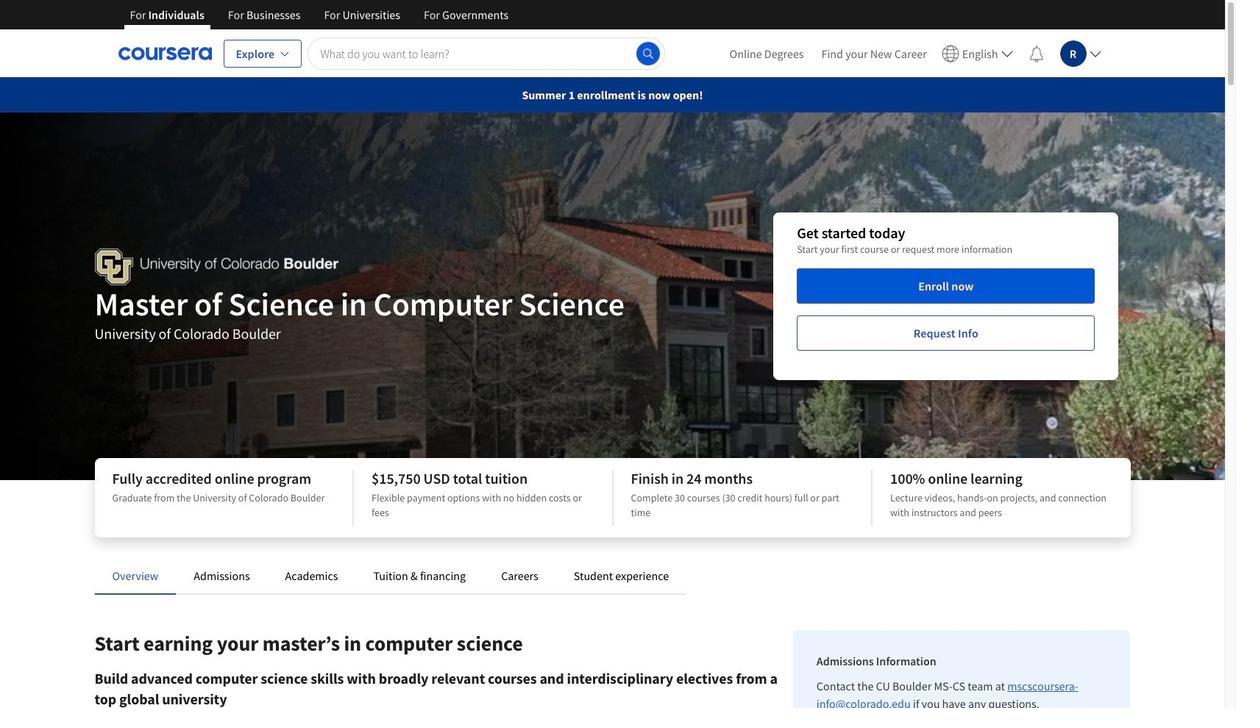 Task type: vqa. For each thing, say whether or not it's contained in the screenshot.
menu
yes



Task type: describe. For each thing, give the bounding box(es) containing it.
coursera image
[[118, 42, 212, 65]]

What do you want to learn? text field
[[308, 37, 665, 70]]



Task type: locate. For each thing, give the bounding box(es) containing it.
banner navigation
[[118, 0, 520, 40]]

university of colorado boulder logo image
[[95, 249, 338, 285]]

menu
[[721, 29, 1107, 77]]

None search field
[[308, 37, 665, 70]]



